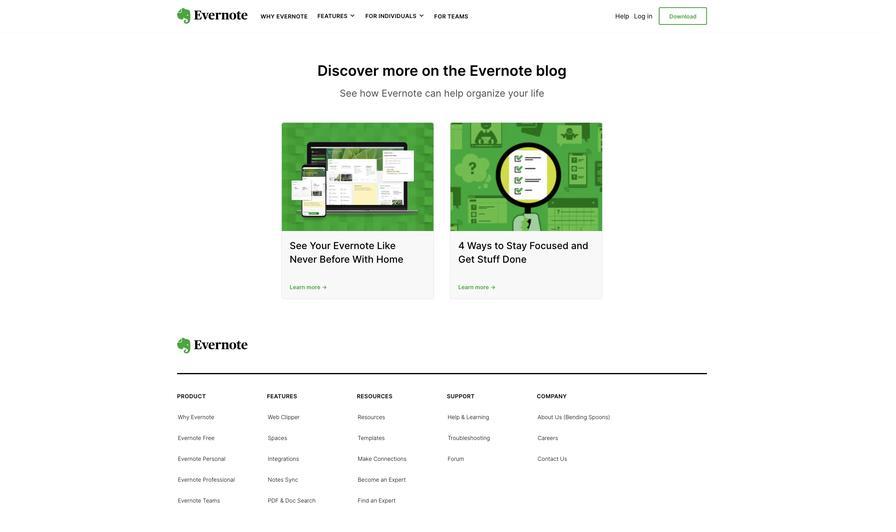 Task type: describe. For each thing, give the bounding box(es) containing it.
find an expert
[[358, 498, 396, 504]]

evernote inside evernote teams link
[[178, 498, 201, 504]]

see for see how evernote can help organize your life
[[340, 87, 357, 99]]

see your evernote like never before with home
[[290, 240, 404, 265]]

evernote teams link
[[178, 497, 220, 505]]

sync
[[285, 477, 298, 484]]

evernote personal
[[178, 456, 226, 463]]

done
[[503, 254, 527, 265]]

life
[[531, 87, 545, 99]]

for individuals button
[[365, 12, 425, 20]]

features inside features button
[[318, 13, 348, 19]]

become an expert
[[358, 477, 406, 484]]

forum
[[448, 456, 464, 463]]

with
[[353, 254, 374, 265]]

discover
[[318, 62, 379, 80]]

0 vertical spatial resources
[[357, 393, 393, 400]]

and
[[572, 240, 589, 252]]

expert for become an expert
[[389, 477, 406, 484]]

(bending
[[564, 414, 587, 421]]

troubleshooting
[[448, 435, 490, 442]]

careers link
[[538, 434, 558, 442]]

about us (bending spoons) link
[[538, 413, 610, 421]]

for teams link
[[434, 12, 469, 20]]

evernote teams
[[178, 498, 220, 504]]

4 ways to stay focused and get stuff done
[[459, 240, 589, 265]]

& for pdf
[[280, 498, 284, 504]]

free
[[203, 435, 215, 442]]

personal
[[203, 456, 226, 463]]

troubleshooting link
[[448, 434, 490, 442]]

help & learning link
[[448, 413, 489, 421]]

clipper
[[281, 414, 300, 421]]

get
[[459, 254, 475, 265]]

blog image image for stay
[[451, 123, 602, 232]]

can
[[425, 87, 442, 99]]

stuff
[[478, 254, 500, 265]]

professional
[[203, 477, 235, 484]]

doc
[[285, 498, 296, 504]]

pdf & doc search link
[[268, 497, 316, 505]]

why evernote for evernote
[[178, 414, 214, 421]]

contact
[[538, 456, 559, 463]]

for individuals
[[365, 13, 417, 19]]

us for about
[[555, 414, 562, 421]]

organize
[[466, 87, 506, 99]]

spoons)
[[589, 414, 610, 421]]

for teams
[[434, 13, 469, 20]]

search
[[297, 498, 316, 504]]

notes
[[268, 477, 284, 484]]

see how evernote can help organize your life
[[340, 87, 545, 99]]

how
[[360, 87, 379, 99]]

your
[[508, 87, 528, 99]]

like
[[377, 240, 396, 252]]

evernote inside evernote professional link
[[178, 477, 201, 484]]

→ for with
[[322, 284, 327, 291]]

an for find
[[371, 498, 377, 504]]

us for contact
[[560, 456, 567, 463]]

blog image image for like
[[282, 123, 434, 232]]

blog
[[536, 62, 567, 80]]

make connections
[[358, 456, 407, 463]]

more for see your evernote like never before with home
[[307, 284, 321, 291]]

download
[[670, 13, 697, 20]]

pdf & doc search
[[268, 498, 316, 504]]

on
[[422, 62, 440, 80]]

evernote free link
[[178, 434, 215, 442]]

help link
[[616, 12, 629, 20]]

help & learning
[[448, 414, 489, 421]]

make
[[358, 456, 372, 463]]

connections
[[374, 456, 407, 463]]

teams for evernote teams
[[203, 498, 220, 504]]

before
[[320, 254, 350, 265]]

in
[[647, 12, 653, 20]]

why evernote for for
[[261, 13, 308, 20]]

help
[[444, 87, 464, 99]]

resources link
[[358, 413, 385, 421]]

help for help & learning
[[448, 414, 460, 421]]

4
[[459, 240, 465, 252]]

learning
[[467, 414, 489, 421]]

find
[[358, 498, 369, 504]]

contact us link
[[538, 455, 567, 463]]

why evernote link for evernote
[[178, 413, 214, 421]]

become an expert link
[[358, 476, 406, 484]]

expert for find an expert
[[379, 498, 396, 504]]

discover more on the evernote blog
[[318, 62, 567, 80]]



Task type: locate. For each thing, give the bounding box(es) containing it.
expert inside find an expert link
[[379, 498, 396, 504]]

1 vertical spatial features
[[267, 393, 297, 400]]

evernote inside evernote free link
[[178, 435, 201, 442]]

help left log
[[616, 12, 629, 20]]

1 horizontal spatial teams
[[448, 13, 469, 20]]

& inside help & learning link
[[461, 414, 465, 421]]

0 horizontal spatial learn
[[290, 284, 305, 291]]

web clipper link
[[268, 413, 300, 421]]

→ down before
[[322, 284, 327, 291]]

find an expert link
[[358, 497, 396, 505]]

log in
[[634, 12, 653, 20]]

0 horizontal spatial more
[[307, 284, 321, 291]]

0 horizontal spatial see
[[290, 240, 308, 252]]

1 horizontal spatial features
[[318, 13, 348, 19]]

1 vertical spatial an
[[371, 498, 377, 504]]

ways
[[468, 240, 492, 252]]

0 horizontal spatial help
[[448, 414, 460, 421]]

templates
[[358, 435, 385, 442]]

why evernote link
[[261, 12, 308, 20], [178, 413, 214, 421]]

make connections link
[[358, 455, 407, 463]]

0 horizontal spatial why
[[178, 414, 189, 421]]

an
[[381, 477, 387, 484], [371, 498, 377, 504]]

company
[[537, 393, 567, 400]]

0 vertical spatial help
[[616, 12, 629, 20]]

support
[[447, 393, 475, 400]]

evernote logo image
[[177, 8, 248, 24], [177, 338, 248, 354]]

teams
[[448, 13, 469, 20], [203, 498, 220, 504]]

1 vertical spatial why evernote
[[178, 414, 214, 421]]

1 vertical spatial us
[[560, 456, 567, 463]]

see inside see your evernote like never before with home
[[290, 240, 308, 252]]

about
[[538, 414, 554, 421]]

evernote inside evernote personal link
[[178, 456, 201, 463]]

an inside become an expert link
[[381, 477, 387, 484]]

see
[[340, 87, 357, 99], [290, 240, 308, 252]]

evernote
[[277, 13, 308, 20], [470, 62, 533, 80], [382, 87, 422, 99], [334, 240, 375, 252], [191, 414, 214, 421], [178, 435, 201, 442], [178, 456, 201, 463], [178, 477, 201, 484], [178, 498, 201, 504]]

to
[[495, 240, 504, 252]]

1 horizontal spatial →
[[491, 284, 496, 291]]

web
[[268, 414, 280, 421]]

templates link
[[358, 434, 385, 442]]

evernote free
[[178, 435, 215, 442]]

expert inside become an expert link
[[389, 477, 406, 484]]

focused
[[530, 240, 569, 252]]

1 horizontal spatial &
[[461, 414, 465, 421]]

0 vertical spatial why
[[261, 13, 275, 20]]

0 vertical spatial &
[[461, 414, 465, 421]]

pdf
[[268, 498, 279, 504]]

→ down stuff at right
[[491, 284, 496, 291]]

1 horizontal spatial why
[[261, 13, 275, 20]]

log in link
[[634, 12, 653, 20]]

product
[[177, 393, 206, 400]]

notes sync
[[268, 477, 298, 484]]

resources up resources link
[[357, 393, 393, 400]]

integrations link
[[268, 455, 299, 463]]

stay
[[507, 240, 527, 252]]

learn
[[290, 284, 305, 291], [459, 284, 474, 291]]

1 horizontal spatial why evernote link
[[261, 12, 308, 20]]

1 → from the left
[[322, 284, 327, 291]]

0 horizontal spatial →
[[322, 284, 327, 291]]

resources up templates link
[[358, 414, 385, 421]]

0 vertical spatial an
[[381, 477, 387, 484]]

2 learn more → from the left
[[459, 284, 496, 291]]

1 learn more → from the left
[[290, 284, 327, 291]]

0 vertical spatial evernote logo image
[[177, 8, 248, 24]]

1 vertical spatial help
[[448, 414, 460, 421]]

forum link
[[448, 455, 464, 463]]

1 vertical spatial teams
[[203, 498, 220, 504]]

& left learning
[[461, 414, 465, 421]]

2 horizontal spatial more
[[475, 284, 489, 291]]

more
[[383, 62, 418, 80], [307, 284, 321, 291], [475, 284, 489, 291]]

1 horizontal spatial learn more →
[[459, 284, 496, 291]]

an right find at the left of page
[[371, 498, 377, 504]]

1 horizontal spatial for
[[434, 13, 446, 20]]

2 blog image image from the left
[[451, 123, 602, 232]]

help
[[616, 12, 629, 20], [448, 414, 460, 421]]

learn down get
[[459, 284, 474, 291]]

1 horizontal spatial an
[[381, 477, 387, 484]]

0 vertical spatial features
[[318, 13, 348, 19]]

0 vertical spatial why evernote link
[[261, 12, 308, 20]]

us right contact
[[560, 456, 567, 463]]

download link
[[659, 7, 707, 25]]

features
[[318, 13, 348, 19], [267, 393, 297, 400]]

0 horizontal spatial &
[[280, 498, 284, 504]]

spaces link
[[268, 434, 287, 442]]

why for for teams
[[261, 13, 275, 20]]

1 vertical spatial see
[[290, 240, 308, 252]]

us right about at the right of page
[[555, 414, 562, 421]]

expert down become an expert
[[379, 498, 396, 504]]

learn down never
[[290, 284, 305, 291]]

for for for individuals
[[365, 13, 377, 19]]

blog image image
[[282, 123, 434, 232], [451, 123, 602, 232]]

1 evernote logo image from the top
[[177, 8, 248, 24]]

your
[[310, 240, 331, 252]]

help for help
[[616, 12, 629, 20]]

features button
[[318, 12, 356, 20]]

0 horizontal spatial learn more →
[[290, 284, 327, 291]]

more for 4 ways to stay focused and get stuff done
[[475, 284, 489, 291]]

0 vertical spatial expert
[[389, 477, 406, 484]]

more down never
[[307, 284, 321, 291]]

an inside find an expert link
[[371, 498, 377, 504]]

evernote professional link
[[178, 476, 235, 484]]

1 blog image image from the left
[[282, 123, 434, 232]]

& left doc
[[280, 498, 284, 504]]

become
[[358, 477, 379, 484]]

contact us
[[538, 456, 567, 463]]

& inside pdf & doc search link
[[280, 498, 284, 504]]

why for evernote professional
[[178, 414, 189, 421]]

1 vertical spatial &
[[280, 498, 284, 504]]

individuals
[[379, 13, 417, 19]]

1 vertical spatial why evernote link
[[178, 413, 214, 421]]

1 learn from the left
[[290, 284, 305, 291]]

learn for see your evernote like never before with home
[[290, 284, 305, 291]]

1 horizontal spatial see
[[340, 87, 357, 99]]

log
[[634, 12, 646, 20]]

learn more →
[[290, 284, 327, 291], [459, 284, 496, 291]]

evernote professional
[[178, 477, 235, 484]]

1 vertical spatial resources
[[358, 414, 385, 421]]

& for help
[[461, 414, 465, 421]]

&
[[461, 414, 465, 421], [280, 498, 284, 504]]

0 horizontal spatial an
[[371, 498, 377, 504]]

1 horizontal spatial learn
[[459, 284, 474, 291]]

for for for teams
[[434, 13, 446, 20]]

an right 'become'
[[381, 477, 387, 484]]

the
[[443, 62, 466, 80]]

0 vertical spatial teams
[[448, 13, 469, 20]]

learn more → for see your evernote like never before with home
[[290, 284, 327, 291]]

1 vertical spatial why
[[178, 414, 189, 421]]

learn for 4 ways to stay focused and get stuff done
[[459, 284, 474, 291]]

why evernote
[[261, 13, 308, 20], [178, 414, 214, 421]]

1 horizontal spatial help
[[616, 12, 629, 20]]

0 vertical spatial see
[[340, 87, 357, 99]]

evernote inside see your evernote like never before with home
[[334, 240, 375, 252]]

see for see your evernote like never before with home
[[290, 240, 308, 252]]

see up never
[[290, 240, 308, 252]]

→
[[322, 284, 327, 291], [491, 284, 496, 291]]

for inside button
[[365, 13, 377, 19]]

0 vertical spatial us
[[555, 414, 562, 421]]

about us (bending spoons)
[[538, 414, 610, 421]]

0 vertical spatial why evernote
[[261, 13, 308, 20]]

see left how
[[340, 87, 357, 99]]

careers
[[538, 435, 558, 442]]

home
[[377, 254, 404, 265]]

evernote personal link
[[178, 455, 226, 463]]

1 horizontal spatial blog image image
[[451, 123, 602, 232]]

0 horizontal spatial teams
[[203, 498, 220, 504]]

why evernote link for for
[[261, 12, 308, 20]]

help down support
[[448, 414, 460, 421]]

0 horizontal spatial why evernote link
[[178, 413, 214, 421]]

1 horizontal spatial more
[[383, 62, 418, 80]]

0 horizontal spatial blog image image
[[282, 123, 434, 232]]

learn more → down get
[[459, 284, 496, 291]]

2 evernote logo image from the top
[[177, 338, 248, 354]]

for
[[365, 13, 377, 19], [434, 13, 446, 20]]

0 horizontal spatial why evernote
[[178, 414, 214, 421]]

learn more → for 4 ways to stay focused and get stuff done
[[459, 284, 496, 291]]

1 vertical spatial evernote logo image
[[177, 338, 248, 354]]

1 vertical spatial expert
[[379, 498, 396, 504]]

expert down connections
[[389, 477, 406, 484]]

notes sync link
[[268, 476, 298, 484]]

teams for for teams
[[448, 13, 469, 20]]

0 horizontal spatial features
[[267, 393, 297, 400]]

0 horizontal spatial for
[[365, 13, 377, 19]]

2 → from the left
[[491, 284, 496, 291]]

never
[[290, 254, 317, 265]]

→ for get
[[491, 284, 496, 291]]

1 horizontal spatial why evernote
[[261, 13, 308, 20]]

an for become
[[381, 477, 387, 484]]

integrations
[[268, 456, 299, 463]]

web clipper
[[268, 414, 300, 421]]

more down stuff at right
[[475, 284, 489, 291]]

more left on
[[383, 62, 418, 80]]

spaces
[[268, 435, 287, 442]]

2 learn from the left
[[459, 284, 474, 291]]

learn more → down never
[[290, 284, 327, 291]]



Task type: vqa. For each thing, say whether or not it's contained in the screenshot.
Notes Sync
yes



